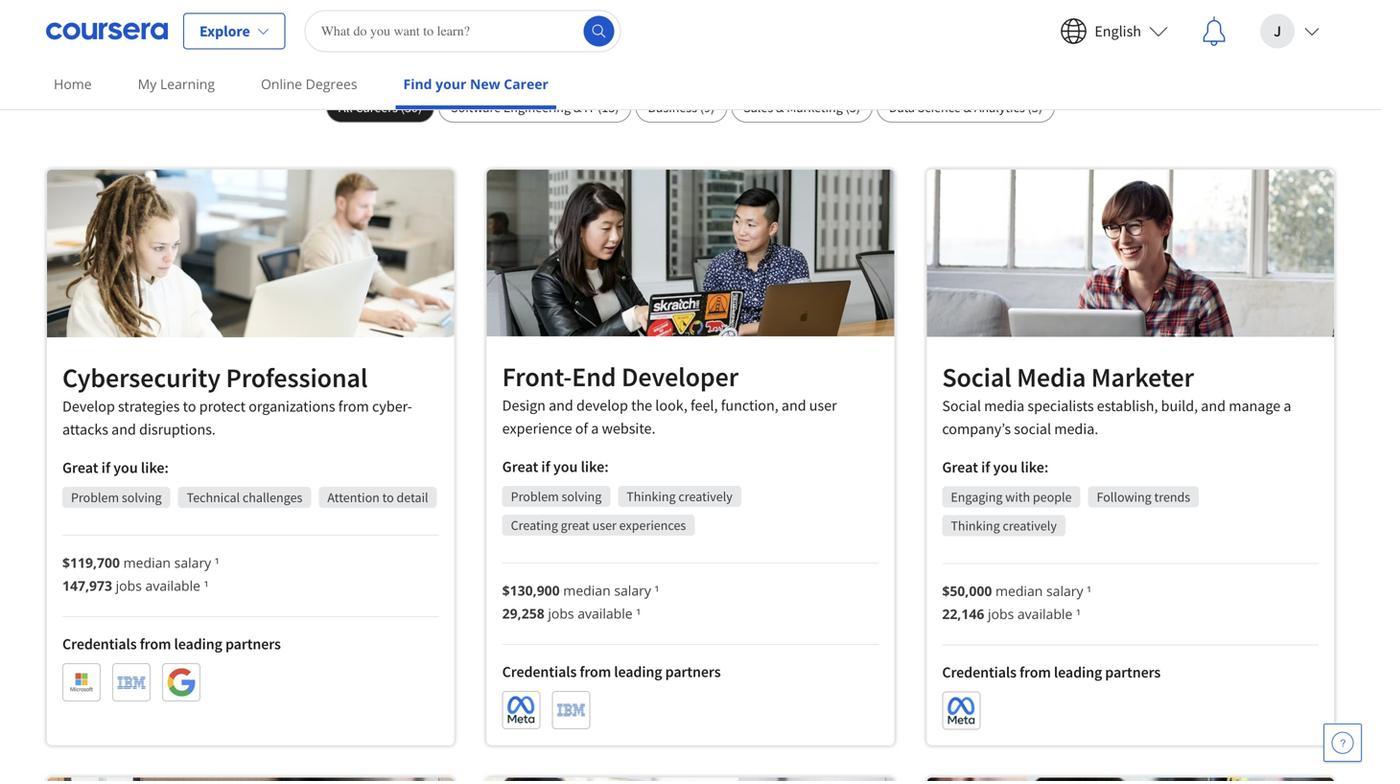 Task type: describe. For each thing, give the bounding box(es) containing it.
available for marketer
[[1018, 605, 1073, 623]]

0 vertical spatial creatively
[[678, 488, 733, 505]]

software
[[451, 99, 501, 116]]

social media marketer image
[[927, 170, 1334, 337]]

(9)
[[700, 99, 715, 116]]

like: for develop
[[141, 459, 169, 478]]

attention
[[327, 489, 380, 506]]

feel,
[[691, 396, 718, 415]]

technical
[[187, 489, 240, 506]]

website.
[[602, 419, 656, 438]]

great
[[561, 517, 590, 534]]

front-end developer design and develop the look, feel, function, and user experience of a website.
[[502, 360, 837, 438]]

attacks
[[62, 420, 108, 439]]

j
[[1274, 22, 1281, 41]]

creating
[[511, 517, 558, 534]]

protect
[[199, 397, 246, 416]]

technical challenges
[[187, 489, 302, 506]]

great for social media marketer
[[942, 458, 978, 477]]

find your new career link
[[396, 62, 556, 109]]

and up experience
[[549, 396, 573, 415]]

partners for end
[[665, 663, 721, 682]]

sales
[[744, 99, 773, 116]]

22,146
[[942, 605, 984, 623]]

home
[[54, 75, 92, 93]]

sales & marketing (5)
[[744, 99, 860, 116]]

user inside front-end developer design and develop the look, feel, function, and user experience of a website.
[[809, 396, 837, 415]]

establish,
[[1097, 397, 1158, 416]]

careers
[[355, 99, 398, 116]]

engaging with people
[[951, 489, 1072, 506]]

whatever your background or interests are, professional certificates have you covered.
[[350, 13, 1031, 37]]

degrees
[[306, 75, 357, 93]]

problem solving for develop
[[71, 489, 162, 506]]

partners for media
[[1105, 663, 1161, 682]]

business
[[648, 99, 697, 116]]

leading for marketer
[[1054, 663, 1102, 682]]

$130,900
[[502, 582, 560, 600]]

experience
[[502, 419, 572, 438]]

1 vertical spatial user
[[592, 517, 617, 534]]

company's
[[942, 420, 1011, 439]]

from for cybersecurity professional
[[140, 635, 171, 654]]

data
[[889, 99, 915, 116]]

data science & analytics (3)
[[889, 99, 1043, 116]]

(13)
[[598, 99, 619, 116]]

home link
[[46, 62, 99, 106]]

engaging
[[951, 489, 1003, 506]]

or
[[568, 13, 584, 37]]

all
[[339, 99, 353, 116]]

great if you like: for social
[[942, 458, 1049, 477]]

$50,000 median salary ¹ 22,146 jobs available ¹
[[942, 582, 1092, 623]]

your for find
[[436, 75, 466, 93]]

of
[[575, 419, 588, 438]]

career
[[504, 75, 549, 93]]

covered.
[[963, 13, 1031, 37]]

certificates
[[795, 13, 884, 37]]

like: for marketer
[[1021, 458, 1049, 477]]

are,
[[660, 13, 690, 37]]

credentials from leading partners for developer
[[502, 663, 721, 682]]

leading for developer
[[614, 663, 662, 682]]

whatever
[[350, 13, 425, 37]]

jobs for developer
[[548, 605, 574, 623]]

credentials for social
[[942, 663, 1017, 682]]

find
[[403, 75, 432, 93]]

organizations
[[249, 397, 335, 416]]

solving for develop
[[122, 489, 162, 506]]

function,
[[721, 396, 779, 415]]

front-
[[502, 360, 572, 394]]

background
[[469, 13, 564, 37]]

great for front-end developer
[[502, 457, 538, 477]]

you for cybersecurity professional
[[113, 459, 138, 478]]

1 horizontal spatial thinking creatively
[[951, 518, 1057, 535]]

1 vertical spatial creatively
[[1003, 518, 1057, 535]]

challenges
[[243, 489, 302, 506]]

(30)
[[401, 99, 422, 116]]

media.
[[1054, 420, 1098, 439]]

credentials for cybersecurity
[[62, 635, 137, 654]]

All Careers (30) button
[[326, 92, 435, 123]]

look,
[[655, 396, 688, 415]]

business (9)
[[648, 99, 715, 116]]

my learning
[[138, 75, 215, 93]]

available for develop
[[145, 577, 200, 595]]

you right have
[[930, 13, 960, 37]]

1 horizontal spatial professional
[[694, 13, 792, 37]]

& inside button
[[776, 99, 784, 116]]

from for social media marketer
[[1020, 663, 1051, 682]]

english button
[[1045, 0, 1184, 62]]

from inside 'cybersecurity professional develop strategies to protect organizations from cyber- attacks and disruptions.'
[[338, 397, 369, 416]]

strategies
[[118, 397, 180, 416]]

Software Engineering & IT (13) button
[[438, 92, 632, 123]]

professional inside 'cybersecurity professional develop strategies to protect organizations from cyber- attacks and disruptions.'
[[226, 361, 368, 395]]

partners for professional
[[225, 635, 281, 654]]

analytics
[[974, 99, 1025, 116]]

(3)
[[1028, 99, 1043, 116]]

your for whatever
[[429, 13, 465, 37]]

from for front-end developer
[[580, 663, 611, 682]]

$119,700 median salary ¹ 147,973 jobs available ¹
[[62, 554, 219, 595]]

it
[[584, 99, 595, 116]]

have
[[888, 13, 926, 37]]

creating great user experiences
[[511, 517, 686, 534]]

salary for develop
[[174, 554, 211, 572]]

following
[[1097, 489, 1152, 506]]

salary for marketer
[[1046, 582, 1083, 600]]

jobs for develop
[[116, 577, 142, 595]]

(5)
[[846, 99, 860, 116]]

cyber-
[[372, 397, 412, 416]]

leading for develop
[[174, 635, 222, 654]]

detail
[[397, 489, 428, 506]]

trends
[[1154, 489, 1190, 506]]

engineering
[[503, 99, 571, 116]]

you for social media marketer
[[993, 458, 1018, 477]]

What do you want to learn? text field
[[305, 10, 621, 52]]

disruptions.
[[139, 420, 216, 439]]



Task type: vqa. For each thing, say whether or not it's contained in the screenshot.
cyber-
yes



Task type: locate. For each thing, give the bounding box(es) containing it.
to left detail
[[382, 489, 394, 506]]

available for developer
[[578, 605, 633, 623]]

a
[[1284, 397, 1291, 416], [591, 419, 599, 438]]

2 horizontal spatial like:
[[1021, 458, 1049, 477]]

online degrees
[[261, 75, 357, 93]]

1 vertical spatial thinking
[[951, 518, 1000, 535]]

1 vertical spatial a
[[591, 419, 599, 438]]

and right build,
[[1201, 397, 1226, 416]]

to inside 'cybersecurity professional develop strategies to protect organizations from cyber- attacks and disruptions.'
[[183, 397, 196, 416]]

jobs for marketer
[[988, 605, 1014, 623]]

help center image
[[1331, 732, 1354, 755]]

None search field
[[305, 10, 621, 52]]

0 horizontal spatial great if you like:
[[62, 459, 169, 478]]

you for front-end developer
[[553, 457, 578, 477]]

0 horizontal spatial median
[[123, 554, 171, 572]]

leading down $119,700 median salary ¹ 147,973 jobs available ¹ on the left bottom
[[174, 635, 222, 654]]

& for data science & analytics (3)
[[963, 99, 972, 116]]

like: up with
[[1021, 458, 1049, 477]]

thinking creatively
[[627, 488, 733, 505], [951, 518, 1057, 535]]

great if you like: for front-
[[502, 457, 609, 477]]

creatively up experiences
[[678, 488, 733, 505]]

1 horizontal spatial salary
[[614, 582, 651, 600]]

new
[[470, 75, 500, 93]]

& right sales
[[776, 99, 784, 116]]

if down attacks
[[101, 459, 110, 478]]

1 horizontal spatial jobs
[[548, 605, 574, 623]]

available right 22,146
[[1018, 605, 1073, 623]]

salary down experiences
[[614, 582, 651, 600]]

0 horizontal spatial credentials
[[62, 635, 137, 654]]

thinking down engaging
[[951, 518, 1000, 535]]

29,258
[[502, 605, 544, 623]]

0 horizontal spatial problem
[[71, 489, 119, 506]]

thinking up experiences
[[627, 488, 676, 505]]

social up company's
[[942, 397, 981, 416]]

2 horizontal spatial partners
[[1105, 663, 1161, 682]]

you down of
[[553, 457, 578, 477]]

1 horizontal spatial leading
[[614, 663, 662, 682]]

option group containing all careers (30)
[[326, 92, 1055, 123]]

problem solving up great
[[511, 488, 602, 505]]

you down strategies
[[113, 459, 138, 478]]

solving
[[562, 488, 602, 505], [122, 489, 162, 506]]

great up engaging
[[942, 458, 978, 477]]

professional
[[694, 13, 792, 37], [226, 361, 368, 395]]

if up engaging
[[981, 458, 990, 477]]

credentials for front-
[[502, 663, 577, 682]]

credentials down 147,973
[[62, 635, 137, 654]]

solving up great
[[562, 488, 602, 505]]

credentials from leading partners down $130,900 median salary ¹ 29,258 jobs available ¹
[[502, 663, 721, 682]]

0 horizontal spatial jobs
[[116, 577, 142, 595]]

0 horizontal spatial to
[[183, 397, 196, 416]]

interests
[[588, 13, 656, 37]]

developer
[[621, 360, 739, 394]]

$130,900 median salary ¹ 29,258 jobs available ¹
[[502, 582, 659, 623]]

1 horizontal spatial solving
[[562, 488, 602, 505]]

median for developer
[[563, 582, 611, 600]]

salary inside $119,700 median salary ¹ 147,973 jobs available ¹
[[174, 554, 211, 572]]

2 horizontal spatial &
[[963, 99, 972, 116]]

your right whatever
[[429, 13, 465, 37]]

2 & from the left
[[776, 99, 784, 116]]

available inside $50,000 median salary ¹ 22,146 jobs available ¹
[[1018, 605, 1073, 623]]

my learning link
[[130, 62, 223, 106]]

0 horizontal spatial a
[[591, 419, 599, 438]]

0 horizontal spatial thinking
[[627, 488, 676, 505]]

0 vertical spatial professional
[[694, 13, 792, 37]]

partners
[[225, 635, 281, 654], [665, 663, 721, 682], [1105, 663, 1161, 682]]

median right $119,700
[[123, 554, 171, 572]]

and right function,
[[782, 396, 806, 415]]

from left cyber-
[[338, 397, 369, 416]]

cybersecurity analyst image
[[47, 170, 454, 338]]

jobs
[[116, 577, 142, 595], [548, 605, 574, 623], [988, 605, 1014, 623]]

jobs right 147,973
[[116, 577, 142, 595]]

1 horizontal spatial &
[[776, 99, 784, 116]]

coursera image
[[46, 16, 168, 47]]

0 vertical spatial a
[[1284, 397, 1291, 416]]

a right manage
[[1284, 397, 1291, 416]]

median inside $50,000 median salary ¹ 22,146 jobs available ¹
[[996, 582, 1043, 600]]

0 horizontal spatial like:
[[141, 459, 169, 478]]

credentials from leading partners down $119,700 median salary ¹ 147,973 jobs available ¹ on the left bottom
[[62, 635, 281, 654]]

user right function,
[[809, 396, 837, 415]]

1 & from the left
[[573, 99, 582, 116]]

specialists
[[1028, 397, 1094, 416]]

2 horizontal spatial available
[[1018, 605, 1073, 623]]

problem up $119,700
[[71, 489, 119, 506]]

english
[[1095, 22, 1141, 41]]

problem up creating
[[511, 488, 559, 505]]

with
[[1005, 489, 1030, 506]]

great if you like: up engaging with people at right
[[942, 458, 1049, 477]]

professional right the are,
[[694, 13, 792, 37]]

0 horizontal spatial partners
[[225, 635, 281, 654]]

2 horizontal spatial great if you like:
[[942, 458, 1049, 477]]

1 vertical spatial your
[[436, 75, 466, 93]]

great if you like:
[[502, 457, 609, 477], [942, 458, 1049, 477], [62, 459, 169, 478]]

median right $130,900 on the bottom left
[[563, 582, 611, 600]]

1 horizontal spatial great
[[502, 457, 538, 477]]

the
[[631, 396, 652, 415]]

salary inside $130,900 median salary ¹ 29,258 jobs available ¹
[[614, 582, 651, 600]]

2 horizontal spatial great
[[942, 458, 978, 477]]

following trends
[[1097, 489, 1190, 506]]

great if you like: down experience
[[502, 457, 609, 477]]

marketing
[[787, 99, 843, 116]]

marketer
[[1091, 361, 1194, 394]]

available inside $130,900 median salary ¹ 29,258 jobs available ¹
[[578, 605, 633, 623]]

great for cybersecurity professional
[[62, 459, 98, 478]]

1 vertical spatial professional
[[226, 361, 368, 395]]

thinking
[[627, 488, 676, 505], [951, 518, 1000, 535]]

like: down of
[[581, 457, 609, 477]]

0 horizontal spatial professional
[[226, 361, 368, 395]]

1 horizontal spatial problem solving
[[511, 488, 602, 505]]

from
[[338, 397, 369, 416], [140, 635, 171, 654], [580, 663, 611, 682], [1020, 663, 1051, 682]]

1 horizontal spatial like:
[[581, 457, 609, 477]]

from down $130,900 median salary ¹ 29,258 jobs available ¹
[[580, 663, 611, 682]]

jobs right 29,258
[[548, 605, 574, 623]]

problem for front-end developer
[[511, 488, 559, 505]]

1 vertical spatial social
[[942, 397, 981, 416]]

my
[[138, 75, 157, 93]]

2 horizontal spatial jobs
[[988, 605, 1014, 623]]

& left it
[[573, 99, 582, 116]]

solving left technical
[[122, 489, 162, 506]]

software engineering & it (13)
[[451, 99, 619, 116]]

a inside front-end developer design and develop the look, feel, function, and user experience of a website.
[[591, 419, 599, 438]]

creatively
[[678, 488, 733, 505], [1003, 518, 1057, 535]]

0 vertical spatial your
[[429, 13, 465, 37]]

0 horizontal spatial credentials from leading partners
[[62, 635, 281, 654]]

median
[[123, 554, 171, 572], [563, 582, 611, 600], [996, 582, 1043, 600]]

1 horizontal spatial credentials
[[502, 663, 577, 682]]

1 horizontal spatial available
[[578, 605, 633, 623]]

like: for developer
[[581, 457, 609, 477]]

available inside $119,700 median salary ¹ 147,973 jobs available ¹
[[145, 577, 200, 595]]

from down $119,700 median salary ¹ 147,973 jobs available ¹ on the left bottom
[[140, 635, 171, 654]]

$119,700
[[62, 554, 120, 572]]

user right great
[[592, 517, 617, 534]]

2 horizontal spatial leading
[[1054, 663, 1102, 682]]

salary down the people in the bottom of the page
[[1046, 582, 1083, 600]]

credentials from leading partners for marketer
[[942, 663, 1161, 682]]

1 horizontal spatial median
[[563, 582, 611, 600]]

great down experience
[[502, 457, 538, 477]]

1 horizontal spatial creatively
[[1003, 518, 1057, 535]]

solving for developer
[[562, 488, 602, 505]]

0 vertical spatial thinking creatively
[[627, 488, 733, 505]]

cybersecurity professional develop strategies to protect organizations from cyber- attacks and disruptions.
[[62, 361, 412, 439]]

build,
[[1161, 397, 1198, 416]]

you
[[930, 13, 960, 37], [553, 457, 578, 477], [993, 458, 1018, 477], [113, 459, 138, 478]]

media
[[984, 397, 1025, 416]]

people
[[1033, 489, 1072, 506]]

2 horizontal spatial credentials from leading partners
[[942, 663, 1161, 682]]

1 horizontal spatial user
[[809, 396, 837, 415]]

0 vertical spatial user
[[809, 396, 837, 415]]

2 social from the top
[[942, 397, 981, 416]]

2 horizontal spatial credentials
[[942, 663, 1017, 682]]

media
[[1017, 361, 1086, 394]]

professional up organizations on the bottom left of page
[[226, 361, 368, 395]]

0 horizontal spatial user
[[592, 517, 617, 534]]

problem solving for developer
[[511, 488, 602, 505]]

and inside 'cybersecurity professional develop strategies to protect organizations from cyber- attacks and disruptions.'
[[111, 420, 136, 439]]

social up media
[[942, 361, 1012, 394]]

Data Science & Analytics (3) button
[[877, 92, 1055, 123]]

science
[[918, 99, 961, 116]]

social media marketer social media specialists establish, build, and manage a company's social media.
[[942, 361, 1291, 439]]

great if you like: down attacks
[[62, 459, 169, 478]]

median for marketer
[[996, 582, 1043, 600]]

1 horizontal spatial problem
[[511, 488, 559, 505]]

0 horizontal spatial leading
[[174, 635, 222, 654]]

attention to detail
[[327, 489, 428, 506]]

from down $50,000 median salary ¹ 22,146 jobs available ¹ at the bottom
[[1020, 663, 1051, 682]]

if for social
[[981, 458, 990, 477]]

problem for cybersecurity professional
[[71, 489, 119, 506]]

1 vertical spatial to
[[382, 489, 394, 506]]

to up disruptions.
[[183, 397, 196, 416]]

online degrees link
[[253, 62, 365, 106]]

2 horizontal spatial if
[[981, 458, 990, 477]]

if for front-
[[541, 457, 550, 477]]

jobs inside $50,000 median salary ¹ 22,146 jobs available ¹
[[988, 605, 1014, 623]]

like: down disruptions.
[[141, 459, 169, 478]]

creatively down with
[[1003, 518, 1057, 535]]

salary for developer
[[614, 582, 651, 600]]

0 horizontal spatial thinking creatively
[[627, 488, 733, 505]]

3 & from the left
[[963, 99, 972, 116]]

0 vertical spatial thinking
[[627, 488, 676, 505]]

all careers (30)
[[339, 99, 422, 116]]

your right find
[[436, 75, 466, 93]]

learning
[[160, 75, 215, 93]]

0 horizontal spatial if
[[101, 459, 110, 478]]

jobs inside $119,700 median salary ¹ 147,973 jobs available ¹
[[116, 577, 142, 595]]

available right 29,258
[[578, 605, 633, 623]]

develop
[[576, 396, 628, 415]]

salary down technical
[[174, 554, 211, 572]]

salary
[[174, 554, 211, 572], [614, 582, 651, 600], [1046, 582, 1083, 600]]

design
[[502, 396, 546, 415]]

median inside $119,700 median salary ¹ 147,973 jobs available ¹
[[123, 554, 171, 572]]

0 horizontal spatial salary
[[174, 554, 211, 572]]

manage
[[1229, 397, 1281, 416]]

credentials down 22,146
[[942, 663, 1017, 682]]

$50,000
[[942, 582, 992, 600]]

1 horizontal spatial great if you like:
[[502, 457, 609, 477]]

if for cybersecurity
[[101, 459, 110, 478]]

& right science
[[963, 99, 972, 116]]

Sales & Marketing (5) button
[[731, 92, 873, 123]]

median for develop
[[123, 554, 171, 572]]

online
[[261, 75, 302, 93]]

credentials from leading partners down $50,000 median salary ¹ 22,146 jobs available ¹ at the bottom
[[942, 663, 1161, 682]]

0 vertical spatial to
[[183, 397, 196, 416]]

thinking creatively up experiences
[[627, 488, 733, 505]]

0 horizontal spatial solving
[[122, 489, 162, 506]]

0 horizontal spatial creatively
[[678, 488, 733, 505]]

leading down $130,900 median salary ¹ 29,258 jobs available ¹
[[614, 663, 662, 682]]

and inside social media marketer social media specialists establish, build, and manage a company's social media.
[[1201, 397, 1226, 416]]

option group
[[326, 92, 1055, 123]]

if down experience
[[541, 457, 550, 477]]

0 horizontal spatial available
[[145, 577, 200, 595]]

you up engaging with people at right
[[993, 458, 1018, 477]]

end
[[572, 360, 616, 394]]

credentials from leading partners
[[62, 635, 281, 654], [502, 663, 721, 682], [942, 663, 1161, 682]]

median inside $130,900 median salary ¹ 29,258 jobs available ¹
[[563, 582, 611, 600]]

1 horizontal spatial thinking
[[951, 518, 1000, 535]]

available right 147,973
[[145, 577, 200, 595]]

if
[[541, 457, 550, 477], [981, 458, 990, 477], [101, 459, 110, 478]]

j button
[[1245, 0, 1335, 62]]

and
[[549, 396, 573, 415], [782, 396, 806, 415], [1201, 397, 1226, 416], [111, 420, 136, 439]]

a inside social media marketer social media specialists establish, build, and manage a company's social media.
[[1284, 397, 1291, 416]]

1 horizontal spatial to
[[382, 489, 394, 506]]

find your new career
[[403, 75, 549, 93]]

develop
[[62, 397, 115, 416]]

2 horizontal spatial median
[[996, 582, 1043, 600]]

leading down $50,000 median salary ¹ 22,146 jobs available ¹ at the bottom
[[1054, 663, 1102, 682]]

a right of
[[591, 419, 599, 438]]

great
[[502, 457, 538, 477], [942, 458, 978, 477], [62, 459, 98, 478]]

user
[[809, 396, 837, 415], [592, 517, 617, 534]]

great down attacks
[[62, 459, 98, 478]]

credentials from leading partners for develop
[[62, 635, 281, 654]]

median right $50,000
[[996, 582, 1043, 600]]

1 vertical spatial thinking creatively
[[951, 518, 1057, 535]]

1 horizontal spatial a
[[1284, 397, 1291, 416]]

0 horizontal spatial problem solving
[[71, 489, 162, 506]]

explore button
[[183, 13, 286, 49]]

problem solving up $119,700
[[71, 489, 162, 506]]

credentials down 29,258
[[502, 663, 577, 682]]

thinking creatively down engaging with people at right
[[951, 518, 1057, 535]]

Business (9) button
[[635, 92, 727, 123]]

salary inside $50,000 median salary ¹ 22,146 jobs available ¹
[[1046, 582, 1083, 600]]

1 horizontal spatial credentials from leading partners
[[502, 663, 721, 682]]

social
[[942, 361, 1012, 394], [942, 397, 981, 416]]

jobs right 22,146
[[988, 605, 1014, 623]]

1 horizontal spatial partners
[[665, 663, 721, 682]]

147,973
[[62, 577, 112, 595]]

to
[[183, 397, 196, 416], [382, 489, 394, 506]]

2 horizontal spatial salary
[[1046, 582, 1083, 600]]

great if you like: for cybersecurity
[[62, 459, 169, 478]]

0 horizontal spatial &
[[573, 99, 582, 116]]

1 horizontal spatial if
[[541, 457, 550, 477]]

& for software engineering & it (13)
[[573, 99, 582, 116]]

jobs inside $130,900 median salary ¹ 29,258 jobs available ¹
[[548, 605, 574, 623]]

1 social from the top
[[942, 361, 1012, 394]]

explore
[[199, 22, 250, 41]]

0 vertical spatial social
[[942, 361, 1012, 394]]

social
[[1014, 420, 1051, 439]]

0 horizontal spatial great
[[62, 459, 98, 478]]

and down strategies
[[111, 420, 136, 439]]



